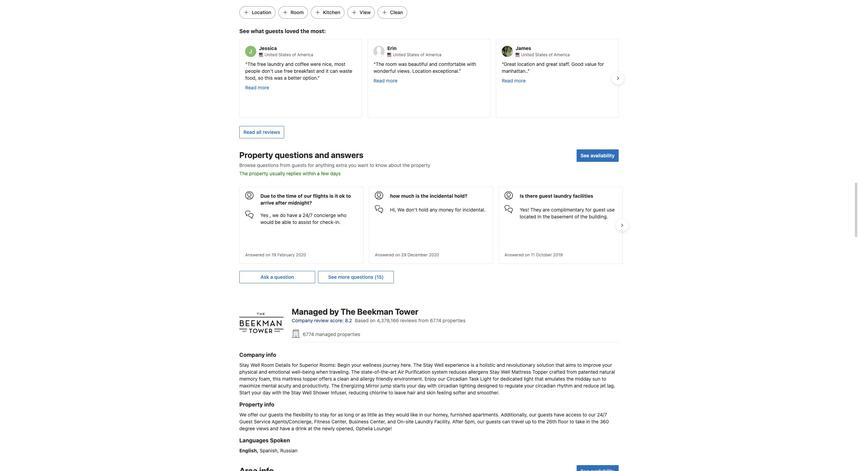 Task type: locate. For each thing, give the bounding box(es) containing it.
1 horizontal spatial use
[[607, 207, 615, 213]]

ask a question button
[[240, 271, 316, 284]]

1 horizontal spatial guest
[[594, 207, 606, 213]]

room up emotional
[[261, 362, 274, 368]]

more for views.
[[386, 78, 398, 84]]

answered for yes! they are complimentary for guest use located in the basement of the building.
[[505, 253, 524, 258]]

property inside the property questions and answers browse questions from guests for anything extra you want to know about the property the property usually replies within a few days
[[240, 150, 273, 160]]

0 horizontal spatial would
[[261, 219, 274, 225]]

0 horizontal spatial day
[[263, 390, 271, 396]]

we up guest
[[240, 412, 247, 418]]

2 horizontal spatial as
[[379, 412, 384, 418]]

read all reviews
[[244, 129, 280, 135]]

for inside we offer our guests the flexibility to stay for as long or as little as they would like in our homey, furnished apartments. additionally, our guests have access to our 24/7 guest service agents/concierge, fitness center, business center, and on-site laundry facility. after 5pm, our guests can travel up to the 26th floor to take in the 360 degree views and have a drink at the newly opened, ophelia lounge!
[[331, 412, 337, 418]]

1 vertical spatial use
[[607, 207, 615, 213]]

on left 19
[[266, 253, 271, 258]]

additionally,
[[501, 412, 528, 418]]

is inside the stay well room details for superior rooms:  begin your wellness journey here.  the stay well experience is a holistic and revolutionary solution that aims to improve your physical and emotional well-being when traveling.  the state-of-the-art air purification system reduces allergens stay well mattress topper crafted from patented natural memory foam, this mattress topper offers a clean and allergy friendly environment.    enjoy our circadian task light for dedicated light that emulates the midday sun to maximize mental acuity and productivity. the energizing mirror jump starts your day with circadian lighting designed to regulate your circadian rhythm and reduce jet lag. start your day with the stay well shower infuser, reducing chlorine to leave hair and skin feeling softer and smoother.
[[471, 362, 475, 368]]

2 states from the left
[[407, 52, 420, 57]]

2 horizontal spatial united states of america
[[522, 52, 570, 57]]

reviews down tower
[[401, 318, 417, 323]]

0 horizontal spatial reviews
[[263, 129, 280, 135]]

questions inside button
[[351, 274, 374, 280]]

answered inside card 2 of 6 group
[[375, 253, 394, 258]]

foam,
[[259, 376, 272, 382]]

day down mental
[[263, 390, 271, 396]]

so
[[258, 75, 264, 81]]

it left ok
[[335, 193, 338, 199]]

3 united from the left
[[522, 52, 535, 57]]

flexibility
[[293, 412, 313, 418]]

" for coffee
[[318, 75, 320, 81]]

2 " from the left
[[374, 61, 376, 67]]

regulate
[[505, 383, 523, 389]]

answered for yes , we do have a 24/7 concierge who would be able to assist for check-in.
[[245, 253, 265, 258]]

property up browse
[[240, 150, 273, 160]]

on for hi,  we don't hold any money for incidental.
[[396, 253, 401, 258]]

you
[[349, 162, 357, 168]]

2 united from the left
[[393, 52, 406, 57]]

for inside " great location and great staff. good value for manhattan..
[[598, 61, 605, 67]]

united down jessica
[[265, 52, 278, 57]]

1 horizontal spatial "
[[459, 68, 461, 74]]

1 vertical spatial don't
[[406, 207, 418, 213]]

laundry up complimentary
[[554, 193, 572, 199]]

guest
[[240, 419, 253, 425]]

read more
[[374, 78, 398, 84], [502, 78, 526, 84], [245, 85, 269, 91]]

1 horizontal spatial center,
[[370, 419, 387, 425]]

0 horizontal spatial 2020
[[296, 253, 306, 258]]

reviews right the all
[[263, 129, 280, 135]]

read down food,
[[245, 85, 257, 91]]

states for and
[[279, 52, 291, 57]]

from inside the stay well room details for superior rooms:  begin your wellness journey here.  the stay well experience is a holistic and revolutionary solution that aims to improve your physical and emotional well-being when traveling.  the state-of-the-art air purification system reduces allergens stay well mattress topper crafted from patented natural memory foam, this mattress topper offers a clean and allergy friendly environment.    enjoy our circadian task light for dedicated light that emulates the midday sun to maximize mental acuity and productivity. the energizing mirror jump starts your day with circadian lighting designed to regulate your circadian rhythm and reduce jet lag. start your day with the stay well shower infuser, reducing chlorine to leave hair and skin feeling softer and smoother.
[[567, 369, 578, 375]]

and inside " the room was beautiful and comfortable with wonderful views. location exceptional.
[[429, 61, 438, 67]]

of up great
[[549, 52, 553, 57]]

1 america from the left
[[298, 52, 314, 57]]

united down the james
[[522, 52, 535, 57]]

property
[[412, 162, 431, 168], [249, 171, 269, 177]]

1 property from the top
[[240, 150, 273, 160]]

this down emotional
[[273, 376, 281, 382]]

see
[[240, 28, 250, 34], [581, 153, 590, 159], [329, 274, 337, 280]]

after
[[276, 200, 287, 206]]

2020 inside card 2 of 6 group
[[429, 253, 440, 258]]

info up details
[[266, 352, 277, 358]]

in.
[[336, 219, 341, 225]]

from
[[280, 162, 291, 168], [419, 318, 429, 323], [567, 369, 578, 375]]

reviews inside 'button'
[[263, 129, 280, 135]]

in inside yes! they are complimentary for guest use located in the basement of the building.
[[538, 214, 542, 220]]

24/7 up 360
[[598, 412, 608, 418]]

0 horizontal spatial company
[[240, 352, 265, 358]]

company up physical
[[240, 352, 265, 358]]

united states of america image
[[259, 53, 263, 57], [388, 53, 392, 57], [516, 53, 520, 57]]

0 horizontal spatial don't
[[262, 68, 274, 74]]

0 horizontal spatial ,
[[257, 448, 259, 454]]

, down languages
[[257, 448, 259, 454]]

"
[[459, 68, 461, 74], [528, 68, 530, 74], [318, 75, 320, 81]]

2 united states of america image from the left
[[388, 53, 392, 57]]

" inside " great location and great staff. good value for manhattan..
[[502, 61, 504, 67]]

2 horizontal spatial united states of america image
[[516, 53, 520, 57]]

for up within
[[308, 162, 314, 168]]

0 vertical spatial can
[[330, 68, 338, 74]]

the up people
[[248, 61, 256, 67]]

hi,
[[390, 207, 397, 213]]

read for " the free laundry and coffee were nice, most people don't use free breakfast and it can waste food, so this was a better option.
[[245, 85, 257, 91]]

the down the are
[[543, 214, 551, 220]]

1 horizontal spatial 24/7
[[598, 412, 608, 418]]

friendly
[[376, 376, 393, 382]]

1 united states of america image from the left
[[259, 53, 263, 57]]

2 horizontal spatial see
[[581, 153, 590, 159]]

answered inside card 3 of 6 group
[[505, 253, 524, 258]]

0 horizontal spatial is
[[330, 193, 334, 199]]

0 vertical spatial this
[[265, 75, 273, 81]]

long
[[345, 412, 354, 418]]

2 vertical spatial in
[[587, 419, 591, 425]]

and left great
[[537, 61, 545, 67]]

from inside managed by the beekman tower company review score: 8.2 based on 4,378,166 reviews from 6774 properties
[[419, 318, 429, 323]]

0 horizontal spatial we
[[240, 412, 247, 418]]

1 horizontal spatial answered
[[375, 253, 394, 258]]

laundry inside " the free laundry and coffee were nice, most people don't use free breakfast and it can waste food, so this was a better option.
[[268, 61, 284, 67]]

a down agents/concierge,
[[292, 426, 294, 432]]

answered on 11 october 2019
[[505, 253, 563, 258]]

0 vertical spatial with
[[467, 61, 477, 67]]

furnished
[[451, 412, 472, 418]]

1 vertical spatial day
[[263, 390, 271, 396]]

1 horizontal spatial united
[[393, 52, 406, 57]]

would
[[261, 219, 274, 225], [396, 412, 409, 418]]

for right 'light'
[[493, 376, 499, 382]]

it down nice,
[[326, 68, 329, 74]]

read more button for " the room was beautiful and comfortable with wonderful views. location exceptional.
[[374, 77, 398, 84]]

food,
[[245, 75, 257, 81]]

of up midnight? at the top left of page
[[298, 193, 303, 199]]

we inside we offer our guests the flexibility to stay for as long or as little as they would like in our homey, furnished apartments. additionally, our guests have access to our 24/7 guest service agents/concierge, fitness center, business center, and on-site laundry facility. after 5pm, our guests can travel up to the 26th floor to take in the 360 degree views and have a drink at the newly opened, ophelia lounge!
[[240, 412, 247, 418]]

united states of america up beautiful
[[393, 52, 442, 57]]

this inside " the free laundry and coffee were nice, most people don't use free breakfast and it can waste food, so this was a better option.
[[265, 75, 273, 81]]

0 vertical spatial don't
[[262, 68, 274, 74]]

america up staff.
[[554, 52, 570, 57]]

0 horizontal spatial as
[[338, 412, 343, 418]]

1 horizontal spatial don't
[[406, 207, 418, 213]]

0 vertical spatial questions
[[275, 150, 313, 160]]

0 vertical spatial have
[[287, 212, 298, 218]]

0 horizontal spatial united states of america image
[[259, 53, 263, 57]]

3 united states of america image from the left
[[516, 53, 520, 57]]

more for people
[[258, 85, 269, 91]]

0 vertical spatial guest
[[539, 193, 553, 199]]

don't left hold
[[406, 207, 418, 213]]

for inside the property questions and answers browse questions from guests for anything extra you want to know about the property the property usually replies within a few days
[[308, 162, 314, 168]]

0 horizontal spatial see
[[240, 28, 250, 34]]

for up well-
[[292, 362, 298, 368]]

1 vertical spatial it
[[335, 193, 338, 199]]

,
[[270, 212, 271, 218], [257, 448, 259, 454], [278, 448, 279, 454]]

when
[[316, 369, 328, 375]]

would up on-
[[396, 412, 409, 418]]

in down the "they"
[[538, 214, 542, 220]]

0 vertical spatial was
[[399, 61, 407, 67]]

we
[[398, 207, 405, 213], [240, 412, 247, 418]]

based
[[355, 318, 369, 323]]

0 vertical spatial property
[[412, 162, 431, 168]]

are
[[543, 207, 550, 213]]

usually
[[270, 171, 285, 177]]

read inside 'button'
[[244, 129, 255, 135]]

1 vertical spatial have
[[555, 412, 565, 418]]

"
[[245, 61, 248, 67], [374, 61, 376, 67], [502, 61, 504, 67]]

answered inside "card 1 of 6" "group"
[[245, 253, 265, 258]]

0 horizontal spatial room
[[261, 362, 274, 368]]

america for coffee
[[298, 52, 314, 57]]

1 united from the left
[[265, 52, 278, 57]]

see for see what guests loved the most:
[[240, 28, 250, 34]]

2 horizontal spatial "
[[502, 61, 504, 67]]

" down comfortable
[[459, 68, 461, 74]]

is
[[330, 193, 334, 199], [416, 193, 420, 199], [471, 362, 475, 368]]

that up crafted
[[556, 362, 565, 368]]

and right hair
[[417, 390, 426, 396]]

states up " the free laundry and coffee were nice, most people don't use free breakfast and it can waste food, so this was a better option.
[[279, 52, 291, 57]]

james
[[516, 45, 532, 51]]

don't inside card 2 of 6 group
[[406, 207, 418, 213]]

2 horizontal spatial america
[[554, 52, 570, 57]]

comfortable
[[439, 61, 466, 67]]

property down browse
[[249, 171, 269, 177]]

our down apartments.
[[478, 419, 485, 425]]

3 america from the left
[[554, 52, 570, 57]]

united
[[265, 52, 278, 57], [393, 52, 406, 57], [522, 52, 535, 57]]

0 vertical spatial properties
[[443, 318, 466, 323]]

0 horizontal spatial properties
[[338, 331, 361, 337]]

0 horizontal spatial united
[[265, 52, 278, 57]]

reviews inside managed by the beekman tower company review score: 8.2 based on 4,378,166 reviews from 6774 properties
[[401, 318, 417, 323]]

to
[[370, 162, 375, 168], [271, 193, 276, 199], [346, 193, 351, 199], [293, 219, 297, 225], [578, 362, 582, 368], [602, 376, 607, 382], [499, 383, 504, 389], [389, 390, 394, 396], [314, 412, 319, 418], [583, 412, 588, 418], [533, 419, 537, 425], [570, 419, 575, 425]]

3 answered from the left
[[505, 253, 524, 258]]

2 america from the left
[[426, 52, 442, 57]]

united states of america image for erin
[[388, 53, 392, 57]]

0 horizontal spatial use
[[275, 68, 283, 74]]

the up 'purification'
[[414, 362, 422, 368]]

of for and
[[292, 52, 296, 57]]

was up views. at the left top
[[399, 61, 407, 67]]

see inside button
[[329, 274, 337, 280]]

for inside card 2 of 6 group
[[456, 207, 462, 213]]

topper
[[533, 369, 549, 375]]

0 horizontal spatial laundry
[[268, 61, 284, 67]]

on inside card 2 of 6 group
[[396, 253, 401, 258]]

see inside button
[[581, 153, 590, 159]]

0 vertical spatial that
[[556, 362, 565, 368]]

was
[[399, 61, 407, 67], [274, 75, 283, 81]]

2 2020 from the left
[[429, 253, 440, 258]]

1 as from the left
[[338, 412, 343, 418]]

read down "manhattan.."
[[502, 78, 514, 84]]

properties inside managed by the beekman tower company review score: 8.2 based on 4,378,166 reviews from 6774 properties
[[443, 318, 466, 323]]

1 horizontal spatial read more
[[374, 78, 398, 84]]

info up the service
[[264, 402, 275, 408]]

on left 29
[[396, 253, 401, 258]]

of inside yes! they are complimentary for guest use located in the basement of the building.
[[575, 214, 580, 220]]

we offer our guests the flexibility to stay for as long or as little as they would like in our homey, furnished apartments. additionally, our guests have access to our 24/7 guest service agents/concierge, fitness center, business center, and on-site laundry facility. after 5pm, our guests can travel up to the 26th floor to take in the 360 degree views and have a drink at the newly opened, ophelia lounge!
[[240, 412, 610, 432]]

in right like
[[420, 412, 423, 418]]

1 horizontal spatial we
[[398, 207, 405, 213]]

free up people
[[257, 61, 266, 67]]

with right comfortable
[[467, 61, 477, 67]]

have inside yes , we do have a 24/7 concierge who would be able to assist for check-in.
[[287, 212, 298, 218]]

info
[[266, 352, 277, 358], [264, 402, 275, 408]]

little
[[368, 412, 377, 418]]

the
[[301, 28, 310, 34], [403, 162, 410, 168], [277, 193, 285, 199], [421, 193, 429, 199], [543, 214, 551, 220], [581, 214, 588, 220], [567, 376, 574, 382], [283, 390, 290, 396], [285, 412, 292, 418], [538, 419, 546, 425], [592, 419, 599, 425], [314, 426, 321, 432]]

our up midnight? at the top left of page
[[304, 193, 312, 199]]

the
[[248, 61, 256, 67], [376, 61, 385, 67], [240, 171, 248, 177], [341, 307, 356, 317], [414, 362, 422, 368], [352, 369, 360, 375], [332, 383, 340, 389]]

united states of america up coffee
[[265, 52, 314, 57]]

america up coffee
[[298, 52, 314, 57]]

and up exceptional. at top right
[[429, 61, 438, 67]]

1 vertical spatial was
[[274, 75, 283, 81]]

circadian
[[447, 376, 468, 382]]

take
[[576, 419, 585, 425]]

experience
[[445, 362, 470, 368]]

to right able
[[293, 219, 297, 225]]

united states of america for beautiful
[[393, 52, 442, 57]]

2 circadian from the left
[[536, 383, 556, 389]]

with inside " the room was beautiful and comfortable with wonderful views. location exceptional.
[[467, 61, 477, 67]]

fitness
[[314, 419, 330, 425]]

is right much
[[416, 193, 420, 199]]

0 vertical spatial day
[[418, 383, 426, 389]]

it inside due to the time of our flights is it ok to arrive after midnight?
[[335, 193, 338, 199]]

united states of america image down erin
[[388, 53, 392, 57]]

1 vertical spatial from
[[419, 318, 429, 323]]

a left clean
[[334, 376, 336, 382]]

as right little
[[379, 412, 384, 418]]

24/7 inside yes , we do have a 24/7 concierge who would be able to assist for check-in.
[[303, 212, 313, 218]]

apartments.
[[473, 412, 500, 418]]

2 vertical spatial see
[[329, 274, 337, 280]]

beekman
[[358, 307, 394, 317]]

1 " from the left
[[245, 61, 248, 67]]

1 vertical spatial guest
[[594, 207, 606, 213]]

company info
[[240, 352, 277, 358]]

and down lighting
[[468, 390, 476, 396]]

on for yes , we do have a 24/7 concierge who would be able to assist for check-in.
[[266, 253, 271, 258]]

1 vertical spatial property
[[249, 171, 269, 177]]

midday
[[576, 376, 592, 382]]

1 horizontal spatial it
[[335, 193, 338, 199]]

2 united states of america from the left
[[393, 52, 442, 57]]

the up 8.2
[[341, 307, 356, 317]]

of for beautiful
[[421, 52, 425, 57]]

and down midday in the right bottom of the page
[[574, 383, 583, 389]]

2 horizontal spatial states
[[536, 52, 548, 57]]

0 horizontal spatial center,
[[332, 419, 348, 425]]

united states of america up great
[[522, 52, 570, 57]]

aims
[[566, 362, 577, 368]]

1 2020 from the left
[[296, 253, 306, 258]]

3 united states of america from the left
[[522, 52, 570, 57]]

questions up usually
[[257, 162, 279, 168]]

united states of america image for jessica
[[259, 53, 263, 57]]

1 vertical spatial free
[[284, 68, 293, 74]]

see for see more questions (15)
[[329, 274, 337, 280]]

option.
[[303, 75, 318, 81]]

info for company info
[[266, 352, 277, 358]]

ask
[[261, 274, 269, 280]]

read left the all
[[244, 129, 255, 135]]

reducing
[[349, 390, 369, 396]]

1 united states of america from the left
[[265, 52, 314, 57]]

1 vertical spatial info
[[264, 402, 275, 408]]

questions left (15) at the left bottom of page
[[351, 274, 374, 280]]

guests inside the property questions and answers browse questions from guests for anything extra you want to know about the property the property usually replies within a few days
[[292, 162, 307, 168]]

" the room was beautiful and comfortable with wonderful views. location exceptional.
[[374, 61, 477, 74]]

in right take
[[587, 419, 591, 425]]

laundry inside card 3 of 6 group
[[554, 193, 572, 199]]

tower
[[395, 307, 419, 317]]

0 vertical spatial info
[[266, 352, 277, 358]]

exceptional.
[[433, 68, 459, 74]]

0 vertical spatial reviews
[[263, 129, 280, 135]]

location down beautiful
[[413, 68, 432, 74]]

like
[[411, 412, 418, 418]]

united states of america image for james
[[516, 53, 520, 57]]

guest inside yes! they are complimentary for guest use located in the basement of the building.
[[594, 207, 606, 213]]

view
[[360, 9, 371, 15]]

this is a carousel with rotating slides. it displays featured reviews of the property. use the next and previous buttons to navigate. region
[[234, 36, 625, 121]]

newly
[[322, 426, 335, 432]]

and right views
[[270, 426, 279, 432]]

0 vertical spatial property
[[240, 150, 273, 160]]

0 vertical spatial company
[[292, 318, 313, 323]]

1 vertical spatial this
[[273, 376, 281, 382]]

and up anything
[[315, 150, 330, 160]]

guest up the building.
[[594, 207, 606, 213]]

2 horizontal spatial united
[[522, 52, 535, 57]]

a left few
[[317, 171, 320, 177]]

a inside " the free laundry and coffee were nice, most people don't use free breakfast and it can waste food, so this was a better option.
[[284, 75, 287, 81]]

business
[[349, 419, 369, 425]]

" down were on the left top
[[318, 75, 320, 81]]

for right assist
[[313, 219, 319, 225]]

1 vertical spatial 6774
[[303, 331, 314, 337]]

due to the time of our flights is it ok to arrive after midnight?
[[261, 193, 351, 206]]

america for staff.
[[554, 52, 570, 57]]

dedicated
[[501, 376, 523, 382]]

1 horizontal spatial laundry
[[554, 193, 572, 199]]

1 horizontal spatial location
[[413, 68, 432, 74]]

and up energizing
[[351, 376, 359, 382]]

3 " from the left
[[502, 61, 504, 67]]

1 horizontal spatial 6774
[[430, 318, 442, 323]]

1 horizontal spatial united states of america
[[393, 52, 442, 57]]

2 horizontal spatial with
[[467, 61, 477, 67]]

1 vertical spatial reviews
[[401, 318, 417, 323]]

on inside "card 1 of 6" "group"
[[266, 253, 271, 258]]

feeling
[[437, 390, 452, 396]]

for right the money
[[456, 207, 462, 213]]

1 horizontal spatial united states of america image
[[388, 53, 392, 57]]

is inside due to the time of our flights is it ok to arrive after midnight?
[[330, 193, 334, 199]]

1 vertical spatial 24/7
[[598, 412, 608, 418]]

availability
[[591, 153, 615, 159]]

light
[[481, 376, 492, 382]]

lounge!
[[374, 426, 392, 432]]

guests up the service
[[269, 412, 284, 418]]

see availability
[[581, 153, 615, 159]]

center, up "opened,"
[[332, 419, 348, 425]]

use inside yes! they are complimentary for guest use located in the basement of the building.
[[607, 207, 615, 213]]

the inside the property questions and answers browse questions from guests for anything extra you want to know about the property the property usually replies within a few days
[[403, 162, 410, 168]]

read more button
[[374, 77, 398, 84], [502, 77, 526, 84], [245, 84, 269, 91]]

as left long
[[338, 412, 343, 418]]

to up jet
[[602, 376, 607, 382]]

2 property from the top
[[240, 402, 263, 408]]

how much is the incidental hold?
[[390, 193, 468, 199]]

1 horizontal spatial states
[[407, 52, 420, 57]]

guest up the are
[[539, 193, 553, 199]]

wellness
[[363, 362, 382, 368]]

2 vertical spatial with
[[272, 390, 282, 396]]

info for property info
[[264, 402, 275, 408]]

1 horizontal spatial reviews
[[401, 318, 417, 323]]

for inside yes! they are complimentary for guest use located in the basement of the building.
[[586, 207, 592, 213]]

day down enjoy
[[418, 383, 426, 389]]

0 horizontal spatial property
[[249, 171, 269, 177]]

with up skin
[[428, 383, 437, 389]]

read more down wonderful
[[374, 78, 398, 84]]

waste
[[340, 68, 353, 74]]

october
[[536, 253, 552, 258]]

in
[[538, 214, 542, 220], [420, 412, 423, 418], [587, 419, 591, 425]]

, inside yes , we do have a 24/7 concierge who would be able to assist for check-in.
[[270, 212, 271, 218]]

superior
[[300, 362, 319, 368]]

1 vertical spatial room
[[261, 362, 274, 368]]

0 vertical spatial room
[[291, 9, 304, 15]]

better
[[288, 75, 302, 81]]

0 horizontal spatial america
[[298, 52, 314, 57]]

on inside card 3 of 6 group
[[525, 253, 530, 258]]

location
[[252, 9, 272, 15], [413, 68, 432, 74]]

would inside yes , we do have a 24/7 concierge who would be able to assist for check-in.
[[261, 219, 274, 225]]

opened,
[[337, 426, 355, 432]]

for inside yes , we do have a 24/7 concierge who would be able to assist for check-in.
[[313, 219, 319, 225]]

a up assist
[[299, 212, 302, 218]]

more for manhattan..
[[515, 78, 526, 84]]

" inside " the free laundry and coffee were nice, most people don't use free breakfast and it can waste food, so this was a better option.
[[245, 61, 248, 67]]

of down complimentary
[[575, 214, 580, 220]]

1 answered from the left
[[245, 253, 265, 258]]

that down topper
[[535, 376, 544, 382]]

homey,
[[433, 412, 449, 418]]

0 vertical spatial use
[[275, 68, 283, 74]]

2 horizontal spatial read more button
[[502, 77, 526, 84]]

1 vertical spatial see
[[581, 153, 590, 159]]

art
[[391, 369, 397, 375]]

1 states from the left
[[279, 52, 291, 57]]

holistic
[[480, 362, 496, 368]]

1 vertical spatial in
[[420, 412, 423, 418]]

3 states from the left
[[536, 52, 548, 57]]

8.2
[[345, 318, 352, 323]]

1 horizontal spatial would
[[396, 412, 409, 418]]

" inside " the room was beautiful and comfortable with wonderful views. location exceptional.
[[374, 61, 376, 67]]

card 3 of 6 group
[[499, 187, 623, 264]]

1 vertical spatial laundry
[[554, 193, 572, 199]]

0 vertical spatial 6774
[[430, 318, 442, 323]]

browse
[[240, 162, 256, 168]]

2 answered from the left
[[375, 253, 394, 258]]

1 horizontal spatial is
[[416, 193, 420, 199]]

read for " great location and great staff. good value for manhattan..
[[502, 78, 514, 84]]

skin
[[427, 390, 436, 396]]

26th
[[547, 419, 557, 425]]

" for " the free laundry and coffee were nice, most people don't use free breakfast and it can waste food, so this was a better option.
[[245, 61, 248, 67]]

states for beautiful
[[407, 52, 420, 57]]

0 horizontal spatial 24/7
[[303, 212, 313, 218]]

1 vertical spatial location
[[413, 68, 432, 74]]

0 vertical spatial it
[[326, 68, 329, 74]]

0 vertical spatial see
[[240, 28, 250, 34]]

company inside managed by the beekman tower company review score: 8.2 based on 4,378,166 reviews from 6774 properties
[[292, 318, 313, 323]]

2020 inside "card 1 of 6" "group"
[[296, 253, 306, 258]]

0 horizontal spatial free
[[257, 61, 266, 67]]

they
[[531, 207, 542, 213]]



Task type: describe. For each thing, give the bounding box(es) containing it.
on-
[[397, 419, 406, 425]]

see more questions (15)
[[329, 274, 384, 280]]

states for great
[[536, 52, 548, 57]]

to right due on the top left
[[271, 193, 276, 199]]

to down access
[[570, 419, 575, 425]]

1 horizontal spatial room
[[291, 9, 304, 15]]

to inside yes , we do have a 24/7 concierge who would be able to assist for check-in.
[[293, 219, 297, 225]]

your down light
[[525, 383, 535, 389]]

facility.
[[435, 419, 451, 425]]

the up agents/concierge,
[[285, 412, 292, 418]]

guests up 26th
[[538, 412, 553, 418]]

1 horizontal spatial free
[[284, 68, 293, 74]]

19
[[272, 253, 276, 258]]

2 vertical spatial have
[[280, 426, 290, 432]]

the right at
[[314, 426, 321, 432]]

see availability button
[[577, 150, 619, 162]]

the left the building.
[[581, 214, 588, 220]]

" for " great location and great staff. good value for manhattan..
[[502, 61, 504, 67]]

air
[[398, 369, 404, 375]]

0 horizontal spatial with
[[272, 390, 282, 396]]

located
[[520, 214, 537, 220]]

and down they at the bottom of page
[[388, 419, 396, 425]]

your right the begin
[[352, 362, 362, 368]]

emulates
[[545, 376, 566, 382]]

most
[[335, 61, 346, 67]]

4,378,166
[[377, 318, 399, 323]]

29
[[402, 253, 407, 258]]

united states of america for and
[[265, 52, 314, 57]]

1 vertical spatial questions
[[257, 162, 279, 168]]

and down mattress
[[293, 383, 301, 389]]

0 vertical spatial free
[[257, 61, 266, 67]]

due
[[261, 193, 270, 199]]

to inside the property questions and answers browse questions from guests for anything extra you want to know about the property the property usually replies within a few days
[[370, 162, 375, 168]]

spanish
[[260, 448, 278, 454]]

1 vertical spatial that
[[535, 376, 544, 382]]

answered on 29 december 2020
[[375, 253, 440, 258]]

our right access
[[589, 412, 596, 418]]

yes!
[[520, 207, 530, 213]]

extra
[[336, 162, 347, 168]]

2 center, from the left
[[370, 419, 387, 425]]

a inside we offer our guests the flexibility to stay for as long or as little as they would like in our homey, furnished apartments. additionally, our guests have access to our 24/7 guest service agents/concierge, fitness center, business center, and on-site laundry facility. after 5pm, our guests can travel up to the 26th floor to take in the 360 degree views and have a drink at the newly opened, ophelia lounge!
[[292, 426, 294, 432]]

views
[[257, 426, 269, 432]]

it inside " the free laundry and coffee were nice, most people don't use free breakfast and it can waste food, so this was a better option.
[[326, 68, 329, 74]]

to down jump
[[389, 390, 394, 396]]

hair
[[408, 390, 416, 396]]

clean
[[390, 9, 403, 15]]

0 horizontal spatial guest
[[539, 193, 553, 199]]

united for jessica
[[265, 52, 278, 57]]

laundry for free
[[268, 61, 284, 67]]

our up the service
[[260, 412, 267, 418]]

read more for manhattan..
[[502, 78, 526, 84]]

leave
[[395, 390, 406, 396]]

stay up physical
[[240, 362, 249, 368]]

at
[[308, 426, 313, 432]]

1 center, from the left
[[332, 419, 348, 425]]

ophelia
[[356, 426, 373, 432]]

read more button for " great location and great staff. good value for manhattan..
[[502, 77, 526, 84]]

solution
[[537, 362, 555, 368]]

hold
[[419, 207, 429, 213]]

february
[[278, 253, 295, 258]]

more inside button
[[338, 274, 350, 280]]

mattress
[[282, 376, 302, 382]]

well up system
[[435, 362, 444, 368]]

property info
[[240, 402, 275, 408]]

3 as from the left
[[379, 412, 384, 418]]

card 2 of 6 group
[[369, 187, 494, 264]]

stay well room details for superior rooms:  begin your wellness journey here.  the stay well experience is a holistic and revolutionary solution that aims to improve your physical and emotional well-being when traveling.  the state-of-the-art air purification system reduces allergens stay well mattress topper crafted from patented natural memory foam, this mattress topper offers a clean and allergy friendly environment.    enjoy our circadian task light for dedicated light that emulates the midday sun to maximize mental acuity and productivity. the energizing mirror jump starts your day with circadian lighting designed to regulate your circadian rhythm and reduce jet lag. start your day with the stay well shower infuser, reducing chlorine to leave hair and skin feeling softer and smoother.
[[240, 362, 616, 396]]

360
[[601, 419, 610, 425]]

would inside we offer our guests the flexibility to stay for as long or as little as they would like in our homey, furnished apartments. additionally, our guests have access to our 24/7 guest service agents/concierge, fitness center, business center, and on-site laundry facility. after 5pm, our guests can travel up to the 26th floor to take in the 360 degree views and have a drink at the newly opened, ophelia lounge!
[[396, 412, 409, 418]]

the inside managed by the beekman tower company review score: 8.2 based on 4,378,166 reviews from 6774 properties
[[341, 307, 356, 317]]

hi,  we don't hold any money for incidental.
[[390, 207, 486, 213]]

the left 26th
[[538, 419, 546, 425]]

your up hair
[[407, 383, 417, 389]]

read all reviews button
[[240, 126, 285, 139]]

this inside the stay well room details for superior rooms:  begin your wellness journey here.  the stay well experience is a holistic and revolutionary solution that aims to improve your physical and emotional well-being when traveling.  the state-of-the-art air purification system reduces allergens stay well mattress topper crafted from patented natural memory foam, this mattress topper offers a clean and allergy friendly environment.    enjoy our circadian task light for dedicated light that emulates the midday sun to maximize mental acuity and productivity. the energizing mirror jump starts your day with circadian lighting designed to regulate your circadian rhythm and reduce jet lag. start your day with the stay well shower infuser, reducing chlorine to leave hair and skin feeling softer and smoother.
[[273, 376, 281, 382]]

24/7 inside we offer our guests the flexibility to stay for as long or as little as they would like in our homey, furnished apartments. additionally, our guests have access to our 24/7 guest service agents/concierge, fitness center, business center, and on-site laundry facility. after 5pm, our guests can travel up to the 26th floor to take in the 360 degree views and have a drink at the newly opened, ophelia lounge!
[[598, 412, 608, 418]]

natural
[[600, 369, 616, 375]]

purification
[[406, 369, 431, 375]]

read more for people
[[245, 85, 269, 91]]

sun
[[593, 376, 601, 382]]

and up foam,
[[259, 369, 267, 375]]

be
[[275, 219, 281, 225]]

, for yes
[[270, 212, 271, 218]]

guests down apartments.
[[486, 419, 501, 425]]

a up allergens
[[476, 362, 479, 368]]

by
[[330, 307, 339, 317]]

was inside " the room was beautiful and comfortable with wonderful views. location exceptional.
[[399, 61, 407, 67]]

2 as from the left
[[361, 412, 367, 418]]

was inside " the free laundry and coffee were nice, most people don't use free breakfast and it can waste food, so this was a better option.
[[274, 75, 283, 81]]

and down were on the left top
[[316, 68, 325, 74]]

our up the up
[[530, 412, 537, 418]]

read more button for " the free laundry and coffee were nice, most people don't use free breakfast and it can waste food, so this was a better option.
[[245, 84, 269, 91]]

" for staff.
[[528, 68, 530, 74]]

read for " the room was beautiful and comfortable with wonderful views. location exceptional.
[[374, 78, 385, 84]]

of for great
[[549, 52, 553, 57]]

stay down holistic
[[490, 369, 500, 375]]

midnight?
[[288, 200, 312, 206]]

designed
[[478, 383, 498, 389]]

incidental
[[430, 193, 454, 199]]

to right the up
[[533, 419, 537, 425]]

well up dedicated
[[501, 369, 511, 375]]

softer
[[454, 390, 467, 396]]

to up take
[[583, 412, 588, 418]]

, for english
[[257, 448, 259, 454]]

about
[[389, 162, 402, 168]]

from inside the property questions and answers browse questions from guests for anything extra you want to know about the property the property usually replies within a few days
[[280, 162, 291, 168]]

the inside due to the time of our flights is it ok to arrive after midnight?
[[277, 193, 285, 199]]

breakfast
[[294, 68, 315, 74]]

want
[[358, 162, 369, 168]]

we inside card 2 of 6 group
[[398, 207, 405, 213]]

of inside due to the time of our flights is it ok to arrive after midnight?
[[298, 193, 303, 199]]

basement
[[552, 214, 574, 220]]

yes
[[261, 212, 269, 218]]

0 horizontal spatial location
[[252, 9, 272, 15]]

location inside " the room was beautiful and comfortable with wonderful views. location exceptional.
[[413, 68, 432, 74]]

russian
[[280, 448, 298, 454]]

stay down acuity at bottom
[[291, 390, 301, 396]]

on for yes! they are complimentary for guest use located in the basement of the building.
[[525, 253, 530, 258]]

who
[[338, 212, 347, 218]]

the left 360
[[592, 419, 599, 425]]

and left coffee
[[286, 61, 294, 67]]

and inside " great location and great staff. good value for manhattan..
[[537, 61, 545, 67]]

flights
[[313, 193, 329, 199]]

2019
[[554, 253, 563, 258]]

of-
[[375, 369, 381, 375]]

stay up 'purification'
[[424, 362, 433, 368]]

any
[[430, 207, 438, 213]]

property for questions
[[240, 150, 273, 160]]

0 horizontal spatial in
[[420, 412, 423, 418]]

room inside the stay well room details for superior rooms:  begin your wellness journey here.  the stay well experience is a holistic and revolutionary solution that aims to improve your physical and emotional well-being when traveling.  the state-of-the-art air purification system reduces allergens stay well mattress topper crafted from patented natural memory foam, this mattress topper offers a clean and allergy friendly environment.    enjoy our circadian task light for dedicated light that emulates the midday sun to maximize mental acuity and productivity. the energizing mirror jump starts your day with circadian lighting designed to regulate your circadian rhythm and reduce jet lag. start your day with the stay well shower infuser, reducing chlorine to leave hair and skin feeling softer and smoother.
[[261, 362, 274, 368]]

united for erin
[[393, 52, 406, 57]]

your up natural
[[603, 362, 613, 368]]

and inside the property questions and answers browse questions from guests for anything extra you want to know about the property the property usually replies within a few days
[[315, 150, 330, 160]]

to right the aims at the right bottom of page
[[578, 362, 582, 368]]

11
[[531, 253, 535, 258]]

our inside due to the time of our flights is it ok to arrive after midnight?
[[304, 193, 312, 199]]

" for " the room was beautiful and comfortable with wonderful views. location exceptional.
[[374, 61, 376, 67]]

the right "loved"
[[301, 28, 310, 34]]

floor
[[559, 419, 569, 425]]

6774 inside managed by the beekman tower company review score: 8.2 based on 4,378,166 reviews from 6774 properties
[[430, 318, 442, 323]]

reduce
[[584, 383, 600, 389]]

light
[[524, 376, 534, 382]]

" great location and great staff. good value for manhattan..
[[502, 61, 605, 74]]

our inside the stay well room details for superior rooms:  begin your wellness journey here.  the stay well experience is a holistic and revolutionary solution that aims to improve your physical and emotional well-being when traveling.  the state-of-the-art air purification system reduces allergens stay well mattress topper crafted from patented natural memory foam, this mattress topper offers a clean and allergy friendly environment.    enjoy our circadian task light for dedicated light that emulates the midday sun to maximize mental acuity and productivity. the energizing mirror jump starts your day with circadian lighting designed to regulate your circadian rhythm and reduce jet lag. start your day with the stay well shower infuser, reducing chlorine to leave hair and skin feeling softer and smoother.
[[438, 376, 446, 382]]

" for and
[[459, 68, 461, 74]]

the up the rhythm
[[567, 376, 574, 382]]

anything
[[316, 162, 335, 168]]

is
[[520, 193, 524, 199]]

start
[[240, 390, 250, 396]]

what
[[251, 28, 264, 34]]

the left state-
[[352, 369, 360, 375]]

guests right "what"
[[266, 28, 284, 34]]

answered for hi,  we don't hold any money for incidental.
[[375, 253, 394, 258]]

staff.
[[559, 61, 571, 67]]

erin
[[388, 45, 397, 51]]

america for and
[[426, 52, 442, 57]]

and right holistic
[[497, 362, 506, 368]]

money
[[439, 207, 454, 213]]

to right ok
[[346, 193, 351, 199]]

the inside the property questions and answers browse questions from guests for anything extra you want to know about the property the property usually replies within a few days
[[240, 171, 248, 177]]

2 horizontal spatial ,
[[278, 448, 279, 454]]

2020 for a
[[296, 253, 306, 258]]

views.
[[398, 68, 411, 74]]

service
[[254, 419, 271, 425]]

topper
[[303, 376, 318, 382]]

use inside " the free laundry and coffee were nice, most people don't use free breakfast and it can waste food, so this was a better option.
[[275, 68, 283, 74]]

ok
[[339, 193, 345, 199]]

well down productivity.
[[303, 390, 312, 396]]

" the free laundry and coffee were nice, most people don't use free breakfast and it can waste food, so this was a better option.
[[245, 61, 353, 81]]

your down maximize
[[252, 390, 262, 396]]

united for james
[[522, 52, 535, 57]]

see what guests loved the most:
[[240, 28, 326, 34]]

the inside card 2 of 6 group
[[421, 193, 429, 199]]

is inside card 2 of 6 group
[[416, 193, 420, 199]]

don't inside " the free laundry and coffee were nice, most people don't use free breakfast and it can waste food, so this was a better option.
[[262, 68, 274, 74]]

starts
[[393, 383, 406, 389]]

the inside " the free laundry and coffee were nice, most people don't use free breakfast and it can waste food, so this was a better option.
[[248, 61, 256, 67]]

united states of america for great
[[522, 52, 570, 57]]

value
[[585, 61, 597, 67]]

the down acuity at bottom
[[283, 390, 290, 396]]

mental
[[262, 383, 277, 389]]

1 horizontal spatial that
[[556, 362, 565, 368]]

the inside " the room was beautiful and comfortable with wonderful views. location exceptional.
[[376, 61, 385, 67]]

smoother.
[[478, 390, 500, 396]]

incidental.
[[463, 207, 486, 213]]

the-
[[381, 369, 391, 375]]

a inside button
[[271, 274, 273, 280]]

can inside we offer our guests the flexibility to stay for as long or as little as they would like in our homey, furnished apartments. additionally, our guests have access to our 24/7 guest service agents/concierge, fitness center, business center, and on-site laundry facility. after 5pm, our guests can travel up to the 26th floor to take in the 360 degree views and have a drink at the newly opened, ophelia lounge!
[[503, 419, 511, 425]]

card 1 of 6 group
[[240, 187, 364, 264]]

drink
[[296, 426, 307, 432]]

(15)
[[375, 274, 384, 280]]

wonderful
[[374, 68, 396, 74]]

the up infuser, at left bottom
[[332, 383, 340, 389]]

read more for views.
[[374, 78, 398, 84]]

a inside yes , we do have a 24/7 concierge who would be able to assist for check-in.
[[299, 212, 302, 218]]

our up laundry
[[425, 412, 432, 418]]

property for info
[[240, 402, 263, 408]]

question
[[274, 274, 294, 280]]

carousel with cards containing traveler questions and answers region
[[234, 184, 629, 267]]

1 horizontal spatial property
[[412, 162, 431, 168]]

great
[[546, 61, 558, 67]]

concierge
[[314, 212, 336, 218]]

infuser,
[[331, 390, 348, 396]]

see for see availability
[[581, 153, 590, 159]]

2020 for money
[[429, 253, 440, 258]]

on inside managed by the beekman tower company review score: 8.2 based on 4,378,166 reviews from 6774 properties
[[370, 318, 376, 323]]

well up physical
[[251, 362, 260, 368]]

to left the stay on the bottom left
[[314, 412, 319, 418]]

1 vertical spatial with
[[428, 383, 437, 389]]

begin
[[338, 362, 350, 368]]

up
[[526, 419, 531, 425]]

to down dedicated
[[499, 383, 504, 389]]

6774 managed properties
[[303, 331, 361, 337]]

laundry for guest
[[554, 193, 572, 199]]

see more questions (15) button
[[318, 271, 394, 284]]

0 horizontal spatial 6774
[[303, 331, 314, 337]]

1 circadian from the left
[[438, 383, 458, 389]]

a inside the property questions and answers browse questions from guests for anything extra you want to know about the property the property usually replies within a few days
[[317, 171, 320, 177]]

can inside " the free laundry and coffee were nice, most people don't use free breakfast and it can waste food, so this was a better option.
[[330, 68, 338, 74]]



Task type: vqa. For each thing, say whether or not it's contained in the screenshot.


